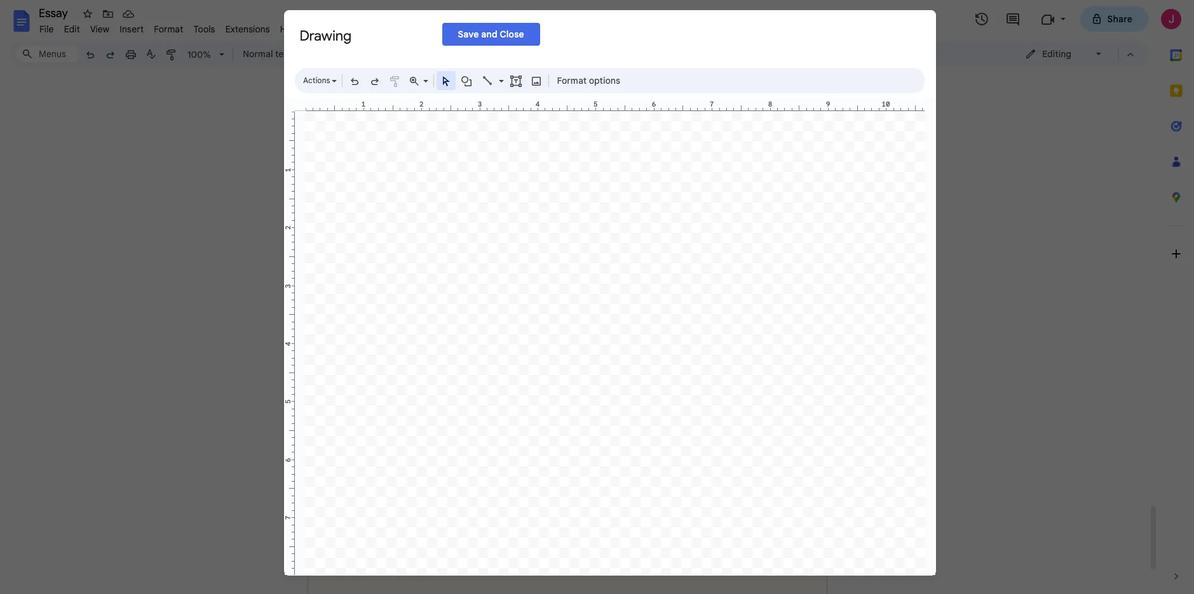Task type: locate. For each thing, give the bounding box(es) containing it.
save
[[458, 28, 479, 40]]

menu bar inside menu bar banner
[[34, 17, 304, 37]]

close
[[500, 28, 524, 40]]

tab list
[[1158, 37, 1194, 559]]

save and close button
[[442, 23, 540, 45]]

drawing heading
[[300, 27, 427, 45]]

menu bar
[[34, 17, 304, 37]]

share. private to only me. image
[[1091, 13, 1102, 24]]

menu bar banner
[[0, 0, 1194, 595]]



Task type: describe. For each thing, give the bounding box(es) containing it.
Menus field
[[16, 45, 79, 63]]

Star checkbox
[[79, 5, 97, 23]]

and
[[481, 28, 498, 40]]

main toolbar
[[79, 0, 860, 361]]

drawing dialog
[[284, 10, 936, 576]]

save and close
[[458, 28, 524, 40]]

drawing
[[300, 27, 352, 44]]

Rename text field
[[34, 5, 75, 20]]

tab list inside menu bar banner
[[1158, 37, 1194, 559]]

drawing application
[[0, 0, 1194, 595]]



Task type: vqa. For each thing, say whether or not it's contained in the screenshot.
italic (ctrl+i) icon
no



